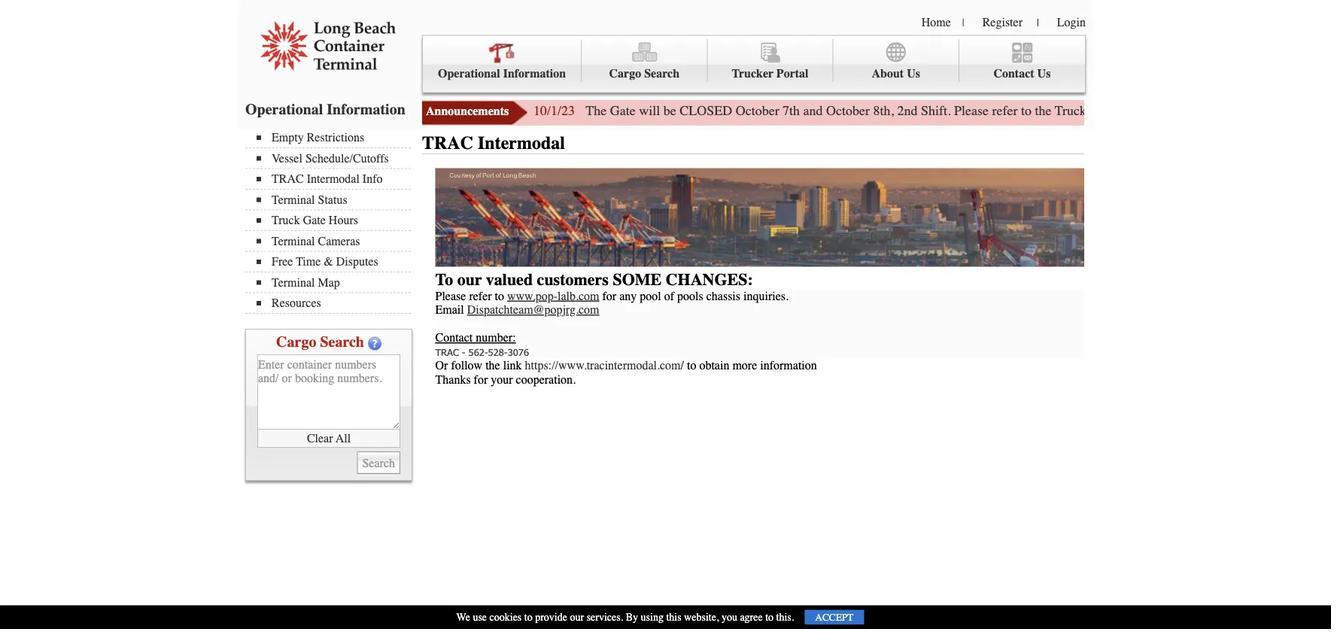 Task type: vqa. For each thing, say whether or not it's contained in the screenshot.
MORE at bottom right
yes



Task type: locate. For each thing, give the bounding box(es) containing it.
0 horizontal spatial the
[[486, 359, 500, 373]]

562-
[[469, 346, 488, 358]]

trac inside empty restrictions vessel schedule/cutoffs trac intermodal info terminal status truck gate hours terminal cameras free time & disputes terminal map resources
[[272, 172, 304, 186]]

trac for trac intermodal
[[422, 133, 474, 154]]

our right provide
[[570, 612, 584, 624]]

1 horizontal spatial us
[[1038, 67, 1051, 81]]

terminal up resources
[[272, 276, 315, 290]]

0 horizontal spatial truck
[[272, 213, 300, 227]]

truck up free
[[272, 213, 300, 227]]

cargo search down resources 'link'
[[276, 334, 364, 351]]

intermodal down 10/1/23
[[478, 133, 565, 154]]

cooperation​.​
[[516, 373, 576, 387]]

0 vertical spatial intermodal
[[478, 133, 565, 154]]

0 horizontal spatial please
[[436, 289, 466, 303]]

refer right email
[[469, 289, 492, 303]]

​​​​​​​​​​​​​​​​​​​to
[[436, 270, 453, 289]]

home
[[922, 15, 952, 29]]

for
[[1211, 103, 1227, 119], [603, 289, 617, 303], [474, 373, 488, 387]]

operational information up empty restrictions "link"
[[245, 101, 406, 118]]

cargo
[[610, 67, 642, 81], [276, 334, 317, 351]]

the down contact us on the right of page
[[1036, 103, 1052, 119]]

cargo up will
[[610, 67, 642, 81]]

0 vertical spatial cargo search
[[610, 67, 680, 81]]

for left your
[[474, 373, 488, 387]]

us inside "link"
[[907, 67, 921, 81]]

please
[[955, 103, 989, 119], [436, 289, 466, 303]]

1 october from the left
[[736, 103, 780, 119]]

1 vertical spatial search
[[320, 334, 364, 351]]

restrictions
[[307, 131, 364, 145]]

hours up "cameras"
[[329, 213, 358, 227]]

None submit
[[357, 452, 401, 474]]

0 horizontal spatial for
[[474, 373, 488, 387]]

intermodal
[[478, 133, 565, 154], [307, 172, 360, 186]]

operational
[[438, 67, 500, 81], [245, 101, 323, 118]]

3 terminal from the top
[[272, 276, 315, 290]]

| left the login
[[1038, 17, 1040, 29]]

0 horizontal spatial cargo
[[276, 334, 317, 351]]

0 vertical spatial menu bar
[[422, 35, 1086, 93]]

shift.
[[922, 103, 951, 119]]

1 vertical spatial contact
[[436, 331, 473, 345]]

1 horizontal spatial please
[[955, 103, 989, 119]]

october right and
[[827, 103, 870, 119]]

0 horizontal spatial us
[[907, 67, 921, 81]]

contact up -
[[436, 331, 473, 345]]

all
[[336, 432, 351, 446]]

1 horizontal spatial contact
[[994, 67, 1035, 81]]

information up restrictions
[[327, 101, 406, 118]]

1 | from the left
[[963, 17, 965, 29]]

this.
[[777, 612, 795, 624]]

trac up or
[[436, 346, 459, 358]]

operational information up announcements
[[438, 67, 566, 81]]

about us link
[[834, 40, 960, 82]]

| right home
[[963, 17, 965, 29]]

or
[[436, 359, 448, 373]]

intermodal up status
[[307, 172, 360, 186]]

october
[[736, 103, 780, 119], [827, 103, 870, 119]]

0 horizontal spatial operational information
[[245, 101, 406, 118]]

gate inside empty restrictions vessel schedule/cutoffs trac intermodal info terminal status truck gate hours terminal cameras free time & disputes terminal map resources
[[303, 213, 326, 227]]

trac
[[422, 133, 474, 154], [272, 172, 304, 186], [436, 346, 459, 358]]

0 vertical spatial truck
[[1056, 103, 1087, 119]]

contact down register
[[994, 67, 1035, 81]]

0 horizontal spatial refer
[[469, 289, 492, 303]]

0 vertical spatial hours
[[1120, 103, 1153, 119]]

follow
[[451, 359, 483, 373]]

1 vertical spatial for
[[603, 289, 617, 303]]

register link
[[983, 15, 1023, 29]]

gate left web
[[1091, 103, 1116, 119]]

hours
[[1120, 103, 1153, 119], [329, 213, 358, 227]]

1 vertical spatial truck
[[272, 213, 300, 227]]

1 horizontal spatial information
[[503, 67, 566, 81]]

gate right the the
[[610, 103, 636, 119]]

1 vertical spatial information
[[327, 101, 406, 118]]

0 vertical spatial please
[[955, 103, 989, 119]]

please right the shift.
[[955, 103, 989, 119]]

1 vertical spatial the
[[486, 359, 500, 373]]

gate down status
[[303, 213, 326, 227]]

gate
[[610, 103, 636, 119], [1091, 103, 1116, 119], [303, 213, 326, 227]]

0 vertical spatial operational
[[438, 67, 500, 81]]

Enter container numbers and/ or booking numbers.  text field
[[258, 355, 401, 430]]

information up 10/1/23
[[503, 67, 566, 81]]

chassis
[[707, 289, 741, 303]]

1 horizontal spatial refer
[[993, 103, 1018, 119]]

operational up empty
[[245, 101, 323, 118]]

​​​​​​​​​​​​​​​​​​​to our valued customers  some changes: please refer to www.pop-lalb.com for any pool of pools chassis inquiries.
[[436, 270, 789, 303]]

0 horizontal spatial |
[[963, 17, 965, 29]]

operational inside menu bar
[[438, 67, 500, 81]]

contact us link
[[960, 40, 1086, 82]]

use
[[473, 612, 487, 624]]

to left www.pop-
[[495, 289, 504, 303]]

and
[[804, 103, 823, 119]]

operational up announcements
[[438, 67, 500, 81]]

any
[[620, 289, 637, 303]]

1 vertical spatial terminal
[[272, 234, 315, 248]]

provide
[[535, 612, 568, 624]]

our right ​​​​​​​​​​​​​​​​​​​to
[[458, 270, 482, 289]]

cargo search up will
[[610, 67, 680, 81]]

/
[[681, 359, 684, 373]]

refer inside "​​​​​​​​​​​​​​​​​​​to our valued customers  some changes: please refer to www.pop-lalb.com for any pool of pools chassis inquiries."
[[469, 289, 492, 303]]

the
[[1036, 103, 1052, 119], [486, 359, 500, 373]]

1 vertical spatial intermodal
[[307, 172, 360, 186]]

0 horizontal spatial our
[[458, 270, 482, 289]]

to left this.
[[766, 612, 774, 624]]

please inside "​​​​​​​​​​​​​​​​​​​to our valued customers  some changes: please refer to www.pop-lalb.com for any pool of pools chassis inquiries."
[[436, 289, 466, 303]]

operational information
[[438, 67, 566, 81], [245, 101, 406, 118]]

search down resources 'link'
[[320, 334, 364, 351]]

terminal left status
[[272, 193, 315, 207]]

login
[[1058, 15, 1086, 29]]

0 vertical spatial trac
[[422, 133, 474, 154]]

trac down vessel
[[272, 172, 304, 186]]

clear
[[307, 432, 333, 446]]

the down the 528- in the left bottom of the page
[[486, 359, 500, 373]]

email dispatchteam@popjrg.com
[[436, 303, 600, 317]]

0 vertical spatial operational information
[[438, 67, 566, 81]]

0 horizontal spatial menu bar
[[245, 129, 419, 314]]

to right cookies
[[525, 612, 533, 624]]

contact for contact us
[[994, 67, 1035, 81]]

about us
[[872, 67, 921, 81]]

1 horizontal spatial |
[[1038, 17, 1040, 29]]

0 horizontal spatial gate
[[303, 213, 326, 227]]

0 vertical spatial cargo
[[610, 67, 642, 81]]

empty restrictions vessel schedule/cutoffs trac intermodal info terminal status truck gate hours terminal cameras free time & disputes terminal map resources
[[272, 131, 389, 310]]

accept button
[[805, 610, 865, 625]]

1 horizontal spatial cargo search
[[610, 67, 680, 81]]

changes:
[[666, 270, 754, 289]]

0 horizontal spatial cargo search
[[276, 334, 364, 351]]

to inside "​​​​​​​​​​​​​​​​​​​to our valued customers  some changes: please refer to www.pop-lalb.com for any pool of pools chassis inquiries."
[[495, 289, 504, 303]]

page
[[1182, 103, 1208, 119]]

0 vertical spatial our
[[458, 270, 482, 289]]

refer down contact us on the right of page
[[993, 103, 1018, 119]]

terminal up free
[[272, 234, 315, 248]]

1 us from the left
[[907, 67, 921, 81]]

contact
[[994, 67, 1035, 81], [436, 331, 473, 345]]

2 vertical spatial for
[[474, 373, 488, 387]]

cargo search
[[610, 67, 680, 81], [276, 334, 364, 351]]

us
[[907, 67, 921, 81], [1038, 67, 1051, 81]]

1 horizontal spatial menu bar
[[422, 35, 1086, 93]]

hours inside empty restrictions vessel schedule/cutoffs trac intermodal info terminal status truck gate hours terminal cameras free time & disputes terminal map resources
[[329, 213, 358, 227]]

2 horizontal spatial gate
[[1091, 103, 1116, 119]]

0 vertical spatial for
[[1211, 103, 1227, 119]]

1 vertical spatial please
[[436, 289, 466, 303]]

1 horizontal spatial hours
[[1120, 103, 1153, 119]]

vessel schedule/cutoffs link
[[257, 151, 411, 165]]

0 horizontal spatial hours
[[329, 213, 358, 227]]

https://www.tracintermodal.com​
[[525, 359, 681, 373]]

please up 'contact number:'
[[436, 289, 466, 303]]

trac inside the trac - 562-528-3076​ or follow the link https://www.tracintermodal.com​ / to obtain more information thanks for your cooperation​.​
[[436, 346, 459, 358]]

search up be
[[645, 67, 680, 81]]

intermodal inside empty restrictions vessel schedule/cutoffs trac intermodal info terminal status truck gate hours terminal cameras free time & disputes terminal map resources
[[307, 172, 360, 186]]

1 vertical spatial menu bar
[[245, 129, 419, 314]]

0 vertical spatial information
[[503, 67, 566, 81]]

1 horizontal spatial operational information
[[438, 67, 566, 81]]

trac down announcements
[[422, 133, 474, 154]]

for left any
[[603, 289, 617, 303]]

terminal cameras link
[[257, 234, 411, 248]]

resources link
[[257, 296, 411, 310]]

truck
[[1056, 103, 1087, 119], [272, 213, 300, 227]]

1 vertical spatial operational
[[245, 101, 323, 118]]

1 horizontal spatial operational
[[438, 67, 500, 81]]

8th,
[[874, 103, 895, 119]]

0 vertical spatial contact
[[994, 67, 1035, 81]]

resources
[[272, 296, 321, 310]]

our
[[458, 270, 482, 289], [570, 612, 584, 624]]

1 vertical spatial hours
[[329, 213, 358, 227]]

0 horizontal spatial contact
[[436, 331, 473, 345]]

cookies
[[490, 612, 522, 624]]

hours left web
[[1120, 103, 1153, 119]]

details
[[1297, 103, 1332, 119]]

refer
[[993, 103, 1018, 119], [469, 289, 492, 303]]

portal
[[777, 67, 809, 81]]

cargo down resources
[[276, 334, 317, 351]]

0 vertical spatial the
[[1036, 103, 1052, 119]]

0 horizontal spatial intermodal
[[307, 172, 360, 186]]

cameras
[[318, 234, 360, 248]]

2 vertical spatial trac
[[436, 346, 459, 358]]

some
[[613, 270, 662, 289]]

0 vertical spatial refer
[[993, 103, 1018, 119]]

1 vertical spatial our
[[570, 612, 584, 624]]

2 october from the left
[[827, 103, 870, 119]]

trac intermodal info link
[[257, 172, 411, 186]]

1 horizontal spatial for
[[603, 289, 617, 303]]

contact inside menu bar
[[994, 67, 1035, 81]]

1 vertical spatial trac
[[272, 172, 304, 186]]

trucker portal link
[[708, 40, 834, 82]]

our inside "​​​​​​​​​​​​​​​​​​​to our valued customers  some changes: please refer to www.pop-lalb.com for any pool of pools chassis inquiries."
[[458, 270, 482, 289]]

|
[[963, 17, 965, 29], [1038, 17, 1040, 29]]

october left 7th at the top right
[[736, 103, 780, 119]]

1 horizontal spatial october
[[827, 103, 870, 119]]

menu bar
[[422, 35, 1086, 93], [245, 129, 419, 314]]

2 vertical spatial terminal
[[272, 276, 315, 290]]

&
[[324, 255, 333, 269]]

further
[[1230, 103, 1267, 119]]

1 vertical spatial refer
[[469, 289, 492, 303]]

for right page on the right top of the page
[[1211, 103, 1227, 119]]

0 horizontal spatial october
[[736, 103, 780, 119]]

1 horizontal spatial intermodal
[[478, 133, 565, 154]]

login link
[[1058, 15, 1086, 29]]

2 us from the left
[[1038, 67, 1051, 81]]

to right '/'
[[687, 359, 697, 373]]

truck down contact us link
[[1056, 103, 1087, 119]]

1 horizontal spatial search
[[645, 67, 680, 81]]

0 vertical spatial terminal
[[272, 193, 315, 207]]



Task type: describe. For each thing, give the bounding box(es) containing it.
status
[[318, 193, 348, 207]]

operational information inside menu bar
[[438, 67, 566, 81]]

truck gate hours link
[[257, 213, 411, 227]]

1 horizontal spatial gate
[[610, 103, 636, 119]]

0 vertical spatial search
[[645, 67, 680, 81]]

free
[[272, 255, 293, 269]]

for inside "​​​​​​​​​​​​​​​​​​​to our valued customers  some changes: please refer to www.pop-lalb.com for any pool of pools chassis inquiries."
[[603, 289, 617, 303]]

agree
[[740, 612, 763, 624]]

lalb.com
[[558, 289, 600, 303]]

2 terminal from the top
[[272, 234, 315, 248]]

we use cookies to provide our services. by using this website, you agree to this.
[[457, 612, 795, 624]]

information
[[761, 359, 818, 373]]

this
[[667, 612, 682, 624]]

pools
[[678, 289, 704, 303]]

trac for trac - 562-528-3076​ or follow the link https://www.tracintermodal.com​ / to obtain more information thanks for your cooperation​.​
[[436, 346, 459, 358]]

accept
[[816, 612, 854, 623]]

contact us
[[994, 67, 1051, 81]]

1 horizontal spatial the
[[1036, 103, 1052, 119]]

terminal map link
[[257, 276, 411, 290]]

link
[[503, 359, 522, 373]]

more
[[733, 359, 758, 373]]

pool
[[640, 289, 662, 303]]

dispatchteam@popjrg.com
[[467, 303, 600, 317]]

trucker
[[732, 67, 774, 81]]

services.
[[587, 612, 624, 624]]

3076​
[[508, 346, 529, 358]]

contact for contact number:
[[436, 331, 473, 345]]

cargo search link
[[582, 40, 708, 82]]

free time & disputes link
[[257, 255, 411, 269]]

operational information link
[[423, 40, 582, 82]]

the
[[586, 103, 607, 119]]

10/1/23 the gate will be closed october 7th and october 8th, 2nd shift. please refer to the truck gate hours web page for further gate details 
[[534, 103, 1332, 119]]

home link
[[922, 15, 952, 29]]

menu bar containing empty restrictions
[[245, 129, 419, 314]]

we
[[457, 612, 470, 624]]

empty
[[272, 131, 304, 145]]

announcements
[[426, 104, 509, 118]]

web
[[1156, 103, 1179, 119]]

menu bar containing operational information
[[422, 35, 1086, 93]]

1 vertical spatial cargo search
[[276, 334, 364, 351]]

clear all
[[307, 432, 351, 446]]

-
[[462, 346, 466, 358]]

0 horizontal spatial search
[[320, 334, 364, 351]]

map
[[318, 276, 340, 290]]

clear all button
[[258, 430, 401, 448]]

to down contact us on the right of page
[[1022, 103, 1032, 119]]

us for about us
[[907, 67, 921, 81]]

1 horizontal spatial cargo
[[610, 67, 642, 81]]

2nd
[[898, 103, 918, 119]]

1 terminal from the top
[[272, 193, 315, 207]]

empty restrictions link
[[257, 131, 411, 145]]

time
[[296, 255, 321, 269]]

info
[[363, 172, 383, 186]]

https://www.tracintermodal.com​ link
[[525, 359, 681, 373]]

be
[[664, 103, 677, 119]]

disputes
[[336, 255, 379, 269]]

www.pop-
[[507, 289, 558, 303]]

for inside the trac - 562-528-3076​ or follow the link https://www.tracintermodal.com​ / to obtain more information thanks for your cooperation​.​
[[474, 373, 488, 387]]

vessel
[[272, 151, 303, 165]]

email
[[436, 303, 464, 317]]

2 | from the left
[[1038, 17, 1040, 29]]

obtain
[[700, 359, 730, 373]]

valued
[[486, 270, 533, 289]]

10/1/23
[[534, 103, 575, 119]]

the inside the trac - 562-528-3076​ or follow the link https://www.tracintermodal.com​ / to obtain more information thanks for your cooperation​.​
[[486, 359, 500, 373]]

to inside the trac - 562-528-3076​ or follow the link https://www.tracintermodal.com​ / to obtain more information thanks for your cooperation​.​
[[687, 359, 697, 373]]

will
[[639, 103, 660, 119]]

us for contact us
[[1038, 67, 1051, 81]]

your
[[491, 373, 513, 387]]

truck inside empty restrictions vessel schedule/cutoffs trac intermodal info terminal status truck gate hours terminal cameras free time & disputes terminal map resources
[[272, 213, 300, 227]]

0 horizontal spatial information
[[327, 101, 406, 118]]

information inside 'operational information' link
[[503, 67, 566, 81]]

gate
[[1271, 103, 1293, 119]]

number:
[[476, 331, 516, 345]]

528-
[[488, 346, 508, 358]]

using
[[641, 612, 664, 624]]

1 vertical spatial cargo
[[276, 334, 317, 351]]

1 vertical spatial operational information
[[245, 101, 406, 118]]

thanks
[[436, 373, 471, 387]]

1 horizontal spatial truck
[[1056, 103, 1087, 119]]

inquiries.
[[744, 289, 789, 303]]

0 horizontal spatial operational
[[245, 101, 323, 118]]

of
[[665, 289, 675, 303]]

trac intermodal
[[422, 133, 565, 154]]

www.pop-lalb.com link
[[507, 289, 600, 303]]

website,
[[685, 612, 719, 624]]

1 horizontal spatial our
[[570, 612, 584, 624]]

2 horizontal spatial for
[[1211, 103, 1227, 119]]

you
[[722, 612, 738, 624]]

dispatchteam@popjrg.com link
[[467, 303, 600, 317]]

by
[[626, 612, 639, 624]]

register
[[983, 15, 1023, 29]]

about
[[872, 67, 904, 81]]

trucker portal
[[732, 67, 809, 81]]

contact number:
[[436, 331, 516, 345]]



